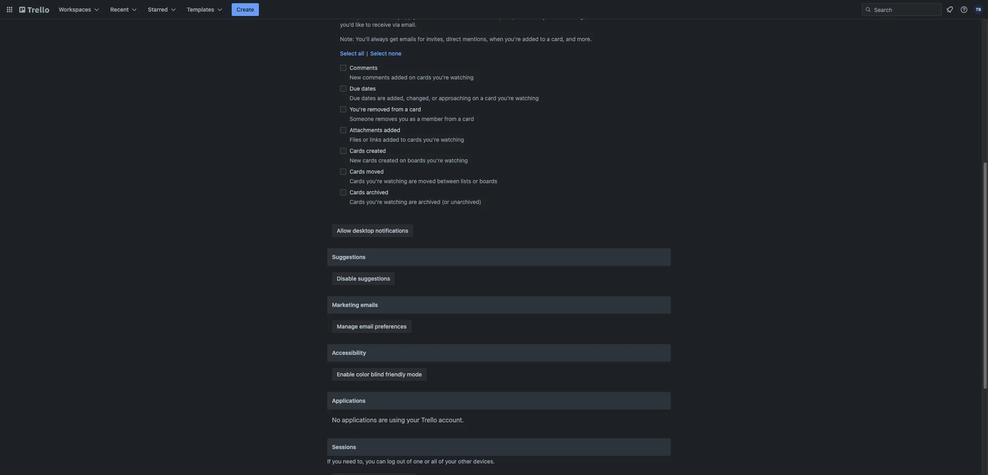 Task type: vqa. For each thing, say whether or not it's contained in the screenshot.
first Starred Icon from the top
no



Task type: describe. For each thing, give the bounding box(es) containing it.
you'd
[[340, 21, 354, 28]]

as
[[410, 115, 416, 122]]

when
[[490, 36, 503, 42]]

0 horizontal spatial for
[[418, 36, 425, 42]]

cards for cards archived
[[350, 189, 365, 196]]

added,
[[387, 95, 405, 102]]

suggestions
[[358, 275, 390, 282]]

disable suggestions
[[337, 275, 390, 282]]

enable color blind friendly mode link
[[332, 368, 427, 381]]

manage email preferences link
[[332, 320, 411, 333]]

cards moved
[[350, 168, 384, 175]]

a left card,
[[547, 36, 550, 42]]

recent button
[[106, 3, 142, 16]]

new for new cards created on boards you're watching
[[350, 157, 361, 164]]

1 horizontal spatial archived
[[418, 199, 440, 205]]

select all | select none
[[340, 50, 402, 57]]

no applications are using your trello account.
[[332, 417, 464, 424]]

1 vertical spatial created
[[379, 157, 398, 164]]

workspaces button
[[54, 3, 104, 16]]

0 horizontal spatial from
[[391, 106, 403, 113]]

these
[[340, 13, 356, 20]]

trello
[[421, 417, 437, 424]]

changed,
[[406, 95, 430, 102]]

a up someone removes you as a member from a card
[[405, 106, 408, 113]]

starred
[[148, 6, 168, 13]]

1 horizontal spatial emails
[[400, 36, 416, 42]]

cards created
[[350, 147, 386, 154]]

if
[[327, 458, 331, 465]]

or right lists at the top of the page
[[473, 178, 478, 185]]

email.
[[401, 21, 417, 28]]

one
[[413, 458, 423, 465]]

mode
[[407, 371, 422, 378]]

other
[[458, 458, 472, 465]]

starred button
[[143, 3, 181, 16]]

0 horizontal spatial select
[[340, 50, 357, 57]]

0 vertical spatial archived
[[366, 189, 388, 196]]

marketing emails
[[332, 302, 378, 308]]

manage
[[337, 323, 358, 330]]

to up new cards created on boards you're watching in the left top of the page
[[401, 136, 406, 143]]

dates for due dates
[[362, 85, 376, 92]]

1 of from the left
[[407, 458, 412, 465]]

get
[[390, 36, 398, 42]]

or right one
[[424, 458, 430, 465]]

due for due dates
[[350, 85, 360, 92]]

or down attachments
[[363, 136, 368, 143]]

1 vertical spatial from
[[445, 115, 457, 122]]

comments
[[350, 64, 378, 71]]

.
[[584, 13, 585, 20]]

these preferences only apply to email notifications for boards, lists, and cards you're watching
[[340, 13, 584, 20]]

someone
[[350, 115, 374, 122]]

Search field
[[872, 4, 941, 16]]

due for due dates are added, changed, or approaching on a card you're watching
[[350, 95, 360, 102]]

approaching
[[439, 95, 471, 102]]

note: you'll always get emails for invites, direct mentions, when you're added to a card, and more.
[[340, 36, 592, 42]]

select all button
[[340, 50, 364, 58]]

or right changed,
[[432, 95, 437, 102]]

cards you're watching are moved between lists or boards
[[350, 178, 497, 185]]

friendly
[[385, 371, 406, 378]]

select none button
[[370, 50, 402, 58]]

files
[[350, 136, 361, 143]]

blind
[[371, 371, 384, 378]]

create
[[237, 6, 254, 13]]

boards,
[[481, 13, 501, 20]]

templates
[[187, 6, 214, 13]]

attachments added
[[350, 127, 400, 133]]

1 horizontal spatial all
[[431, 458, 437, 465]]

removes
[[375, 115, 397, 122]]

applications
[[332, 398, 366, 404]]

if you need to, you can log out of one or all of your other devices.
[[327, 458, 495, 465]]

1 horizontal spatial card
[[463, 115, 474, 122]]

added down removes at the left top of page
[[384, 127, 400, 133]]

need
[[343, 458, 356, 465]]

disable suggestions link
[[332, 273, 395, 285]]

2 horizontal spatial card
[[485, 95, 496, 102]]

. select which notifications you'd like to receive via email.
[[340, 13, 653, 28]]

1 vertical spatial your
[[445, 458, 457, 465]]

watching link
[[560, 13, 584, 20]]

are left using
[[379, 417, 388, 424]]

devices.
[[473, 458, 495, 465]]

2 of from the left
[[439, 458, 444, 465]]

new comments added on cards you're watching
[[350, 74, 474, 81]]

comments
[[363, 74, 390, 81]]

notifications inside . select which notifications you'd like to receive via email.
[[621, 13, 653, 20]]

you're
[[350, 106, 366, 113]]

between
[[437, 178, 459, 185]]

1 horizontal spatial you
[[366, 458, 375, 465]]

are up cards you're watching are archived (or unarchived)
[[409, 178, 417, 185]]

via
[[393, 21, 400, 28]]

receive
[[372, 21, 391, 28]]

cards down 'cards created'
[[363, 157, 377, 164]]

none
[[388, 50, 402, 57]]

allow
[[337, 227, 351, 234]]

invites,
[[426, 36, 445, 42]]

account.
[[439, 417, 464, 424]]

marketing
[[332, 302, 359, 308]]

recent
[[110, 6, 129, 13]]

2 horizontal spatial you
[[399, 115, 408, 122]]

can
[[376, 458, 386, 465]]

1 horizontal spatial moved
[[418, 178, 436, 185]]



Task type: locate. For each thing, give the bounding box(es) containing it.
3 cards from the top
[[350, 178, 365, 185]]

1 vertical spatial and
[[566, 36, 576, 42]]

due dates
[[350, 85, 376, 92]]

0 notifications image
[[945, 5, 955, 14]]

0 horizontal spatial notifications
[[376, 227, 408, 234]]

are down cards you're watching are moved between lists or boards
[[409, 199, 417, 205]]

1 horizontal spatial email
[[424, 13, 438, 20]]

|
[[367, 50, 368, 57]]

0 vertical spatial moved
[[366, 168, 384, 175]]

1 due from the top
[[350, 85, 360, 92]]

2 horizontal spatial select
[[587, 13, 603, 20]]

1 horizontal spatial your
[[445, 458, 457, 465]]

more.
[[577, 36, 592, 42]]

using
[[389, 417, 405, 424]]

0 vertical spatial due
[[350, 85, 360, 92]]

templates button
[[182, 3, 227, 16]]

direct
[[446, 36, 461, 42]]

emails up manage email preferences
[[361, 302, 378, 308]]

2 vertical spatial card
[[463, 115, 474, 122]]

and right 'lists,'
[[516, 13, 525, 20]]

applications
[[342, 417, 377, 424]]

card down approaching
[[463, 115, 474, 122]]

cards for cards moved
[[350, 168, 365, 175]]

to
[[418, 13, 423, 20], [366, 21, 371, 28], [540, 36, 545, 42], [401, 136, 406, 143]]

cards
[[527, 13, 541, 20], [417, 74, 431, 81], [407, 136, 422, 143], [363, 157, 377, 164]]

you'll
[[356, 36, 369, 42]]

for
[[473, 13, 480, 20], [418, 36, 425, 42]]

0 horizontal spatial card
[[409, 106, 421, 113]]

select inside . select which notifications you'd like to receive via email.
[[587, 13, 603, 20]]

notifications right 'desktop'
[[376, 227, 408, 234]]

email right the manage
[[359, 323, 373, 330]]

or
[[432, 95, 437, 102], [363, 136, 368, 143], [473, 178, 478, 185], [424, 458, 430, 465]]

select down note:
[[340, 50, 357, 57]]

1 vertical spatial moved
[[418, 178, 436, 185]]

1 horizontal spatial on
[[409, 74, 415, 81]]

0 vertical spatial dates
[[362, 85, 376, 92]]

no
[[332, 417, 340, 424]]

1 vertical spatial on
[[472, 95, 479, 102]]

primary element
[[0, 0, 988, 19]]

0 vertical spatial created
[[366, 147, 386, 154]]

watching
[[560, 13, 584, 20], [450, 74, 474, 81], [515, 95, 539, 102], [441, 136, 464, 143], [445, 157, 468, 164], [384, 178, 407, 185], [384, 199, 407, 205]]

you left as in the top of the page
[[399, 115, 408, 122]]

files or links added to cards you're watching
[[350, 136, 464, 143]]

from
[[391, 106, 403, 113], [445, 115, 457, 122]]

on down 'files or links added to cards you're watching' on the top left
[[400, 157, 406, 164]]

created
[[366, 147, 386, 154], [379, 157, 398, 164]]

your left other
[[445, 458, 457, 465]]

added left card,
[[522, 36, 539, 42]]

0 horizontal spatial of
[[407, 458, 412, 465]]

of
[[407, 458, 412, 465], [439, 458, 444, 465]]

1 dates from the top
[[362, 85, 376, 92]]

archived
[[366, 189, 388, 196], [418, 199, 440, 205]]

lists,
[[502, 13, 514, 20]]

boards right lists at the top of the page
[[480, 178, 497, 185]]

notifications
[[440, 13, 471, 20], [621, 13, 653, 20], [376, 227, 408, 234]]

are up removed
[[377, 95, 386, 102]]

always
[[371, 36, 388, 42]]

1 vertical spatial archived
[[418, 199, 440, 205]]

cards down as in the top of the page
[[407, 136, 422, 143]]

for left boards,
[[473, 13, 480, 20]]

due dates are added, changed, or approaching on a card you're watching
[[350, 95, 539, 102]]

1 vertical spatial boards
[[480, 178, 497, 185]]

2 dates from the top
[[362, 95, 376, 102]]

from right member
[[445, 115, 457, 122]]

1 horizontal spatial boards
[[480, 178, 497, 185]]

notifications up direct at the left top of the page
[[440, 13, 471, 20]]

(or
[[442, 199, 449, 205]]

a down approaching
[[458, 115, 461, 122]]

links
[[370, 136, 381, 143]]

someone removes you as a member from a card
[[350, 115, 474, 122]]

0 horizontal spatial you
[[332, 458, 342, 465]]

cards archived
[[350, 189, 388, 196]]

only
[[390, 13, 401, 20]]

card right approaching
[[485, 95, 496, 102]]

email inside manage email preferences link
[[359, 323, 373, 330]]

to left card,
[[540, 36, 545, 42]]

1 horizontal spatial notifications
[[440, 13, 471, 20]]

cards for cards created
[[350, 147, 365, 154]]

2 horizontal spatial on
[[472, 95, 479, 102]]

1 vertical spatial new
[[350, 157, 361, 164]]

all
[[358, 50, 364, 57], [431, 458, 437, 465]]

create button
[[232, 3, 259, 16]]

all left |
[[358, 50, 364, 57]]

emails right get
[[400, 36, 416, 42]]

allow desktop notifications
[[337, 227, 408, 234]]

0 vertical spatial boards
[[408, 157, 426, 164]]

boards
[[408, 157, 426, 164], [480, 178, 497, 185]]

notifications right which
[[621, 13, 653, 20]]

allow desktop notifications link
[[332, 225, 413, 237]]

workspaces
[[59, 6, 91, 13]]

unarchived)
[[451, 199, 481, 205]]

from down added, in the top left of the page
[[391, 106, 403, 113]]

card
[[485, 95, 496, 102], [409, 106, 421, 113], [463, 115, 474, 122]]

and right card,
[[566, 36, 576, 42]]

a
[[547, 36, 550, 42], [480, 95, 483, 102], [405, 106, 408, 113], [417, 115, 420, 122], [458, 115, 461, 122]]

note:
[[340, 36, 354, 42]]

moved up the cards archived
[[366, 168, 384, 175]]

open information menu image
[[960, 6, 968, 14]]

1 horizontal spatial select
[[370, 50, 387, 57]]

color
[[356, 371, 370, 378]]

on up changed,
[[409, 74, 415, 81]]

0 horizontal spatial and
[[516, 13, 525, 20]]

which
[[605, 13, 620, 20]]

accessibility
[[332, 350, 366, 356]]

email
[[424, 13, 438, 20], [359, 323, 373, 330]]

1 vertical spatial for
[[418, 36, 425, 42]]

to,
[[357, 458, 364, 465]]

0 horizontal spatial your
[[407, 417, 420, 424]]

back to home image
[[19, 3, 49, 16]]

2 due from the top
[[350, 95, 360, 102]]

enable
[[337, 371, 355, 378]]

to inside . select which notifications you'd like to receive via email.
[[366, 21, 371, 28]]

attachments
[[350, 127, 382, 133]]

0 vertical spatial from
[[391, 106, 403, 113]]

on for cards
[[409, 74, 415, 81]]

suggestions
[[332, 254, 366, 261]]

new
[[350, 74, 361, 81], [350, 157, 361, 164]]

of right one
[[439, 458, 444, 465]]

are
[[377, 95, 386, 102], [409, 178, 417, 185], [409, 199, 417, 205], [379, 417, 388, 424]]

tyler black (tylerblack440) image
[[974, 5, 983, 14]]

0 vertical spatial emails
[[400, 36, 416, 42]]

new cards created on boards you're watching
[[350, 157, 468, 164]]

cards you're watching are archived (or unarchived)
[[350, 199, 481, 205]]

like
[[356, 21, 364, 28]]

cards for cards you're watching are archived (or unarchived)
[[350, 199, 365, 205]]

archived left (or
[[418, 199, 440, 205]]

search image
[[865, 6, 872, 13]]

enable color blind friendly mode
[[337, 371, 422, 378]]

a right as in the top of the page
[[417, 115, 420, 122]]

disable
[[337, 275, 356, 282]]

manage email preferences
[[337, 323, 407, 330]]

select right .
[[587, 13, 603, 20]]

member
[[422, 115, 443, 122]]

1 vertical spatial due
[[350, 95, 360, 102]]

1 vertical spatial all
[[431, 458, 437, 465]]

removed
[[367, 106, 390, 113]]

you
[[399, 115, 408, 122], [332, 458, 342, 465], [366, 458, 375, 465]]

0 vertical spatial your
[[407, 417, 420, 424]]

0 vertical spatial all
[[358, 50, 364, 57]]

0 horizontal spatial moved
[[366, 168, 384, 175]]

cards right 'lists,'
[[527, 13, 541, 20]]

cards up changed,
[[417, 74, 431, 81]]

1 vertical spatial emails
[[361, 302, 378, 308]]

5 cards from the top
[[350, 199, 365, 205]]

2 vertical spatial on
[[400, 157, 406, 164]]

1 vertical spatial dates
[[362, 95, 376, 102]]

1 vertical spatial preferences
[[375, 323, 407, 330]]

added right links
[[383, 136, 399, 143]]

created down links
[[366, 147, 386, 154]]

emails
[[400, 36, 416, 42], [361, 302, 378, 308]]

apply
[[402, 13, 416, 20]]

to right the like in the top of the page
[[366, 21, 371, 28]]

4 cards from the top
[[350, 189, 365, 196]]

0 vertical spatial email
[[424, 13, 438, 20]]

archived down "cards moved"
[[366, 189, 388, 196]]

out
[[397, 458, 405, 465]]

0 horizontal spatial boards
[[408, 157, 426, 164]]

boards up cards you're watching are moved between lists or boards
[[408, 157, 426, 164]]

1 cards from the top
[[350, 147, 365, 154]]

lists
[[461, 178, 471, 185]]

0 vertical spatial new
[[350, 74, 361, 81]]

card,
[[551, 36, 565, 42]]

added
[[522, 36, 539, 42], [391, 74, 408, 81], [384, 127, 400, 133], [383, 136, 399, 143]]

all right one
[[431, 458, 437, 465]]

0 vertical spatial on
[[409, 74, 415, 81]]

dates
[[362, 85, 376, 92], [362, 95, 376, 102]]

on right approaching
[[472, 95, 479, 102]]

1 new from the top
[[350, 74, 361, 81]]

2 new from the top
[[350, 157, 361, 164]]

you right if
[[332, 458, 342, 465]]

you right to,
[[366, 458, 375, 465]]

of right out
[[407, 458, 412, 465]]

1 vertical spatial email
[[359, 323, 373, 330]]

created down 'cards created'
[[379, 157, 398, 164]]

2 horizontal spatial notifications
[[621, 13, 653, 20]]

dates down comments
[[362, 85, 376, 92]]

0 vertical spatial and
[[516, 13, 525, 20]]

added up added, in the top left of the page
[[391, 74, 408, 81]]

0 horizontal spatial emails
[[361, 302, 378, 308]]

your right using
[[407, 417, 420, 424]]

cards for cards you're watching are moved between lists or boards
[[350, 178, 365, 185]]

2 cards from the top
[[350, 168, 365, 175]]

due
[[350, 85, 360, 92], [350, 95, 360, 102]]

new for new comments added on cards you're watching
[[350, 74, 361, 81]]

mentions,
[[463, 36, 488, 42]]

on for boards
[[400, 157, 406, 164]]

1 horizontal spatial of
[[439, 458, 444, 465]]

0 horizontal spatial archived
[[366, 189, 388, 196]]

email right apply
[[424, 13, 438, 20]]

0 horizontal spatial on
[[400, 157, 406, 164]]

to right apply
[[418, 13, 423, 20]]

0 vertical spatial preferences
[[357, 13, 388, 20]]

you're removed from a card
[[350, 106, 421, 113]]

1 horizontal spatial and
[[566, 36, 576, 42]]

0 vertical spatial for
[[473, 13, 480, 20]]

dates down 'due dates'
[[362, 95, 376, 102]]

1 horizontal spatial from
[[445, 115, 457, 122]]

card up as in the top of the page
[[409, 106, 421, 113]]

for left the invites,
[[418, 36, 425, 42]]

dates for due dates are added, changed, or approaching on a card you're watching
[[362, 95, 376, 102]]

0 horizontal spatial all
[[358, 50, 364, 57]]

moved left between
[[418, 178, 436, 185]]

1 horizontal spatial for
[[473, 13, 480, 20]]

1 vertical spatial card
[[409, 106, 421, 113]]

select right |
[[370, 50, 387, 57]]

0 horizontal spatial email
[[359, 323, 373, 330]]

new down 'cards created'
[[350, 157, 361, 164]]

a right approaching
[[480, 95, 483, 102]]

new down 'comments'
[[350, 74, 361, 81]]

sessions
[[332, 444, 356, 451]]

0 vertical spatial card
[[485, 95, 496, 102]]



